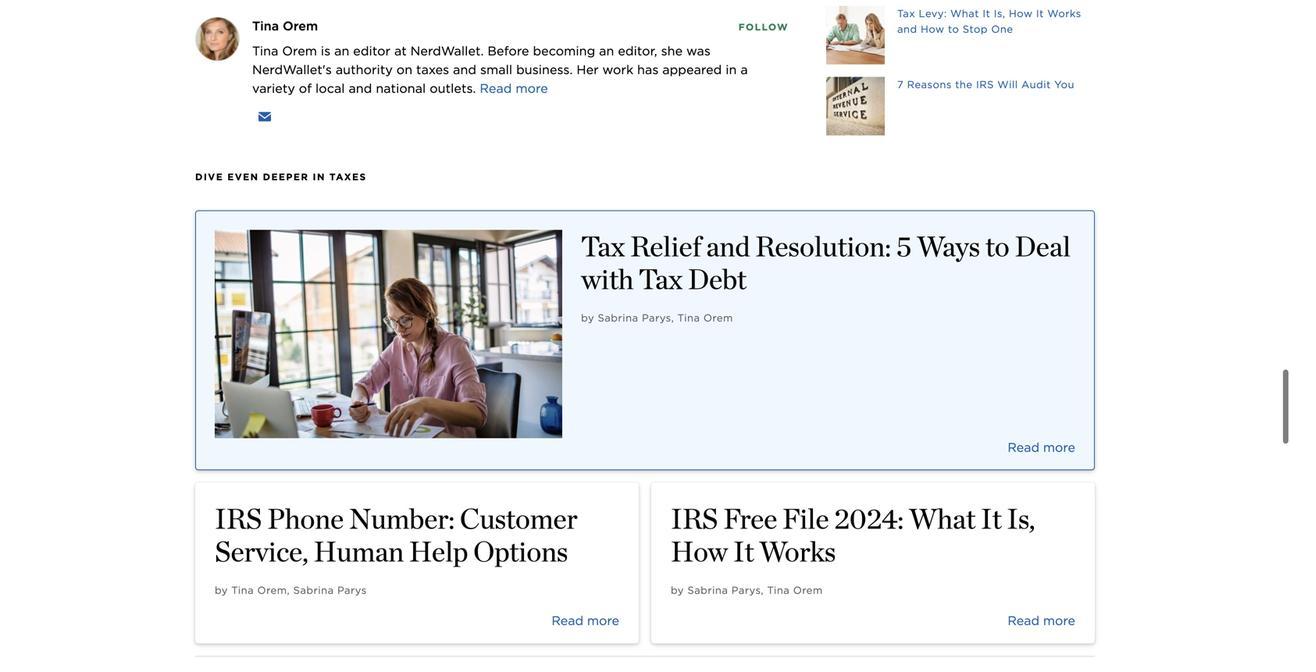 Task type: locate. For each thing, give the bounding box(es) containing it.
works inside irs free file 2024: what it is, how it works
[[760, 535, 836, 569]]

becoming
[[533, 43, 596, 59]]

number:
[[349, 502, 455, 536]]

tax inside the tax levy: what it is, how it works and how to stop one
[[898, 7, 916, 19]]

free
[[724, 502, 778, 536]]

tina
[[252, 18, 279, 34], [252, 43, 279, 59], [678, 312, 700, 324], [232, 585, 254, 597], [768, 585, 790, 597]]

by for tax relief and resolution: 5 ways to deal with tax debt
[[581, 312, 595, 324]]

read more link
[[480, 81, 548, 96]]

by sabrina parys , tina orem
[[581, 312, 734, 324], [671, 585, 823, 597]]

is,
[[994, 7, 1006, 19], [1007, 502, 1036, 536]]

1 vertical spatial is,
[[1007, 502, 1036, 536]]

read for by
[[1008, 440, 1040, 456]]

and
[[898, 23, 918, 35], [453, 62, 477, 77], [349, 81, 372, 96], [707, 230, 751, 263]]

to left the deal in the right top of the page
[[986, 230, 1010, 263]]

1 horizontal spatial is,
[[1007, 502, 1036, 536]]

7 reasons the irs will audit you
[[898, 78, 1075, 91]]

more
[[516, 81, 548, 96], [1044, 440, 1076, 456], [587, 614, 620, 629], [1044, 614, 1076, 629]]

0 horizontal spatial to
[[949, 23, 960, 35]]

an up the work
[[599, 43, 615, 59]]

an
[[335, 43, 350, 59], [599, 43, 615, 59]]

with
[[581, 262, 634, 296]]

1 horizontal spatial in
[[726, 62, 737, 77]]

and up 7
[[898, 23, 918, 35]]

what up stop at right
[[951, 7, 980, 19]]

tina orem is an editor at nerdwallet. before becoming an editor, she was nerdwallet's authority on taxes and small business. her work has appeared in a variety of local and national outlets.
[[252, 43, 748, 96]]

2 horizontal spatial tax
[[898, 7, 916, 19]]

orem
[[283, 18, 318, 34], [282, 43, 317, 59], [704, 312, 734, 324], [258, 585, 287, 597], [794, 585, 823, 597]]

reasons
[[908, 78, 952, 91]]

1 horizontal spatial by
[[581, 312, 595, 324]]

, for free
[[761, 585, 764, 597]]

service,
[[215, 535, 309, 569]]

2 vertical spatial how
[[671, 535, 728, 569]]

irs phone number: customer service, human help options
[[215, 502, 578, 569]]

0 vertical spatial works
[[1048, 7, 1082, 19]]

1 horizontal spatial sabrina
[[598, 312, 639, 324]]

levy:
[[919, 7, 948, 19]]

more for tina orem
[[587, 614, 620, 629]]

orem inside tina orem is an editor at nerdwallet. before becoming an editor, she was nerdwallet's authority on taxes and small business. her work has appeared in a variety of local and national outlets.
[[282, 43, 317, 59]]

0 horizontal spatial is,
[[994, 7, 1006, 19]]

2 horizontal spatial ,
[[761, 585, 764, 597]]

2 horizontal spatial parys
[[732, 585, 761, 597]]

it
[[983, 7, 991, 19], [1037, 7, 1045, 19], [981, 502, 1002, 536], [733, 535, 754, 569]]

in left 'a'
[[726, 62, 737, 77]]

tax
[[898, 7, 916, 19], [581, 230, 625, 263], [639, 262, 683, 296]]

in
[[726, 62, 737, 77], [313, 171, 326, 183]]

0 horizontal spatial tax
[[581, 230, 625, 263]]

1 horizontal spatial parys
[[642, 312, 672, 324]]

, down service,
[[287, 585, 290, 597]]

what right 2024:
[[909, 502, 976, 536]]

,
[[672, 312, 675, 324], [287, 585, 290, 597], [761, 585, 764, 597]]

at
[[395, 43, 407, 59]]

and down authority
[[349, 81, 372, 96]]

by sabrina parys , tina orem for tax
[[581, 312, 734, 324]]

by for irs phone number: customer service, human help options
[[215, 585, 228, 597]]

tina down the tina orem at the left top of page
[[252, 43, 279, 59]]

irs
[[977, 78, 995, 91], [215, 502, 262, 536], [671, 502, 719, 536]]

to left stop at right
[[949, 23, 960, 35]]

small
[[481, 62, 513, 77]]

variety
[[252, 81, 295, 96]]

how
[[1009, 7, 1033, 19], [921, 23, 945, 35], [671, 535, 728, 569]]

read more for tina orem
[[552, 614, 620, 629]]

local
[[316, 81, 345, 96]]

irs for irs free file 2024: what it is, how it works
[[671, 502, 719, 536]]

irs left phone
[[215, 502, 262, 536]]

parys down free
[[732, 585, 761, 597]]

1 horizontal spatial ,
[[672, 312, 675, 324]]

0 vertical spatial in
[[726, 62, 737, 77]]

7 reasons the irs will audit you link
[[827, 77, 1095, 135]]

0 horizontal spatial in
[[313, 171, 326, 183]]

you
[[1055, 78, 1075, 91]]

taxes
[[416, 62, 449, 77]]

0 horizontal spatial irs
[[215, 502, 262, 536]]

2 horizontal spatial by
[[671, 585, 684, 597]]

sabrina for irs free file 2024: what it is, how it works
[[688, 585, 729, 597]]

7
[[898, 78, 904, 91]]

an right is
[[335, 43, 350, 59]]

2 horizontal spatial irs
[[977, 78, 995, 91]]

read more for sabrina parys
[[1008, 614, 1076, 629]]

file
[[783, 502, 829, 536]]

0 vertical spatial how
[[1009, 7, 1033, 19]]

sabrina
[[598, 312, 639, 324], [293, 585, 334, 597], [688, 585, 729, 597]]

is, inside the tax levy: what it is, how it works and how to stop one
[[994, 7, 1006, 19]]

irs inside irs phone number: customer service, human help options
[[215, 502, 262, 536]]

to inside the tax levy: what it is, how it works and how to stop one
[[949, 23, 960, 35]]

1 horizontal spatial irs
[[671, 502, 719, 536]]

and right the relief
[[707, 230, 751, 263]]

what
[[951, 7, 980, 19], [909, 502, 976, 536]]

read
[[480, 81, 512, 96], [1008, 440, 1040, 456], [552, 614, 584, 629], [1008, 614, 1040, 629]]

1 vertical spatial what
[[909, 502, 976, 536]]

to
[[949, 23, 960, 35], [986, 230, 1010, 263]]

0 vertical spatial is,
[[994, 7, 1006, 19]]

works
[[1048, 7, 1082, 19], [760, 535, 836, 569]]

tax relief and resolution: 5 ways to deal with tax debt
[[581, 230, 1071, 296]]

1 vertical spatial by sabrina parys , tina orem
[[671, 585, 823, 597]]

1 horizontal spatial an
[[599, 43, 615, 59]]

tax left the relief
[[581, 230, 625, 263]]

0 horizontal spatial parys
[[338, 585, 367, 597]]

1 horizontal spatial to
[[986, 230, 1010, 263]]

parys down the relief
[[642, 312, 672, 324]]

by sabrina parys , tina orem down free
[[671, 585, 823, 597]]

phone
[[267, 502, 344, 536]]

resolution:
[[756, 230, 892, 263]]

a
[[741, 62, 748, 77]]

nerdwallet.
[[411, 43, 484, 59]]

irs left free
[[671, 502, 719, 536]]

parys down human
[[338, 585, 367, 597]]

1 horizontal spatial works
[[1048, 7, 1082, 19]]

even
[[228, 171, 259, 183]]

0 horizontal spatial how
[[671, 535, 728, 569]]

0 vertical spatial what
[[951, 7, 980, 19]]

read more
[[480, 81, 548, 96], [1008, 440, 1076, 456], [552, 614, 620, 629], [1008, 614, 1076, 629]]

2 horizontal spatial sabrina
[[688, 585, 729, 597]]

in left taxes
[[313, 171, 326, 183]]

tina orem link
[[252, 18, 318, 34]]

irs inside irs free file 2024: what it is, how it works
[[671, 502, 719, 536]]

by sabrina parys , tina orem for works
[[671, 585, 823, 597]]

outlets.
[[430, 81, 476, 96]]

tax left levy:
[[898, 7, 916, 19]]

tina right the tina orem image
[[252, 18, 279, 34]]

1 horizontal spatial how
[[921, 23, 945, 35]]

0 vertical spatial to
[[949, 23, 960, 35]]

, down free
[[761, 585, 764, 597]]

0 horizontal spatial works
[[760, 535, 836, 569]]

more for sabrina parys
[[1044, 614, 1076, 629]]

1 vertical spatial how
[[921, 23, 945, 35]]

before
[[488, 43, 529, 59]]

editor,
[[618, 43, 658, 59]]

by
[[581, 312, 595, 324], [215, 585, 228, 597], [671, 585, 684, 597]]

1 vertical spatial works
[[760, 535, 836, 569]]

0 vertical spatial by sabrina parys , tina orem
[[581, 312, 734, 324]]

5
[[897, 230, 912, 263]]

0 horizontal spatial an
[[335, 43, 350, 59]]

parys
[[642, 312, 672, 324], [338, 585, 367, 597], [732, 585, 761, 597]]

and inside the tax relief and resolution: 5 ways to deal with tax debt
[[707, 230, 751, 263]]

tax levy: what it is, how it works and how to stop one
[[898, 7, 1082, 35]]

0 horizontal spatial ,
[[287, 585, 290, 597]]

, down the relief
[[672, 312, 675, 324]]

tax right with
[[639, 262, 683, 296]]

0 horizontal spatial by
[[215, 585, 228, 597]]

dive
[[195, 171, 224, 183]]

, for relief
[[672, 312, 675, 324]]

appeared
[[663, 62, 722, 77]]

2024:
[[835, 502, 904, 536]]

tina orem
[[252, 18, 318, 34]]

irs right the
[[977, 78, 995, 91]]

and inside the tax levy: what it is, how it works and how to stop one
[[898, 23, 918, 35]]

irs for irs phone number: customer service, human help options
[[215, 502, 262, 536]]

1 vertical spatial to
[[986, 230, 1010, 263]]

by sabrina parys , tina orem down with
[[581, 312, 734, 324]]



Task type: describe. For each thing, give the bounding box(es) containing it.
parys for tax relief and resolution: 5 ways to deal with tax debt
[[642, 312, 672, 324]]

tina down service,
[[232, 585, 254, 597]]

the
[[956, 78, 973, 91]]

business.
[[517, 62, 573, 77]]

0 horizontal spatial sabrina
[[293, 585, 334, 597]]

her
[[577, 62, 599, 77]]

nerdwallet's
[[252, 62, 332, 77]]

tina down 'debt'
[[678, 312, 700, 324]]

tina inside tina orem is an editor at nerdwallet. before becoming an editor, she was nerdwallet's authority on taxes and small business. her work has appeared in a variety of local and national outlets.
[[252, 43, 279, 59]]

audit
[[1022, 78, 1052, 91]]

national
[[376, 81, 426, 96]]

human
[[314, 535, 404, 569]]

editor
[[353, 43, 391, 59]]

tax levy: what it is, how it works and how to stop one link
[[827, 6, 1095, 64]]

follow
[[739, 21, 789, 33]]

by for irs free file 2024: what it is, how it works
[[671, 585, 684, 597]]

parys for irs free file 2024: what it is, how it works
[[732, 585, 761, 597]]

irs free file 2024: what it is, how it works
[[671, 502, 1036, 569]]

more for by
[[1044, 440, 1076, 456]]

stop
[[963, 23, 988, 35]]

is, inside irs free file 2024: what it is, how it works
[[1007, 502, 1036, 536]]

tina down file
[[768, 585, 790, 597]]

and up outlets.
[[453, 62, 477, 77]]

more inside about the author element
[[516, 81, 548, 96]]

she
[[661, 43, 683, 59]]

has
[[638, 62, 659, 77]]

read more for by
[[1008, 440, 1076, 456]]

tax for tax levy: what it is, how it works and how to stop one
[[898, 7, 916, 19]]

debt
[[688, 262, 747, 296]]

deal
[[1015, 230, 1071, 263]]

ways
[[917, 230, 981, 263]]

deeper
[[263, 171, 309, 183]]

in inside tina orem is an editor at nerdwallet. before becoming an editor, she was nerdwallet's authority on taxes and small business. her work has appeared in a variety of local and national outlets.
[[726, 62, 737, 77]]

2 an from the left
[[599, 43, 615, 59]]

how inside irs free file 2024: what it is, how it works
[[671, 535, 728, 569]]

tax for tax relief and resolution: 5 ways to deal with tax debt
[[581, 230, 625, 263]]

what inside the tax levy: what it is, how it works and how to stop one
[[951, 7, 980, 19]]

of
[[299, 81, 312, 96]]

dive even deeper in taxes
[[195, 171, 367, 183]]

options
[[474, 535, 568, 569]]

read more inside about the author element
[[480, 81, 548, 96]]

1 horizontal spatial tax
[[639, 262, 683, 296]]

taxes
[[330, 171, 367, 183]]

read inside about the author element
[[480, 81, 512, 96]]

was
[[687, 43, 711, 59]]

read for tina orem
[[552, 614, 584, 629]]

is
[[321, 43, 331, 59]]

about the author element
[[195, 0, 789, 129]]

read for sabrina parys
[[1008, 614, 1040, 629]]

by tina orem , sabrina parys
[[215, 585, 367, 597]]

1 an from the left
[[335, 43, 350, 59]]

2 horizontal spatial how
[[1009, 7, 1033, 19]]

customer
[[460, 502, 578, 536]]

1 vertical spatial in
[[313, 171, 326, 183]]

works inside the tax levy: what it is, how it works and how to stop one
[[1048, 7, 1082, 19]]

authority
[[336, 62, 393, 77]]

what inside irs free file 2024: what it is, how it works
[[909, 502, 976, 536]]

one
[[992, 23, 1014, 35]]

sabrina for tax relief and resolution: 5 ways to deal with tax debt
[[598, 312, 639, 324]]

, for phone
[[287, 585, 290, 597]]

to inside the tax relief and resolution: 5 ways to deal with tax debt
[[986, 230, 1010, 263]]

work
[[603, 62, 634, 77]]

follow button
[[739, 19, 789, 33]]

help
[[409, 535, 468, 569]]

will
[[998, 78, 1019, 91]]

tina orem image
[[196, 17, 239, 60]]

relief
[[631, 230, 701, 263]]

on
[[397, 62, 413, 77]]



Task type: vqa. For each thing, say whether or not it's contained in the screenshot.
the bad
no



